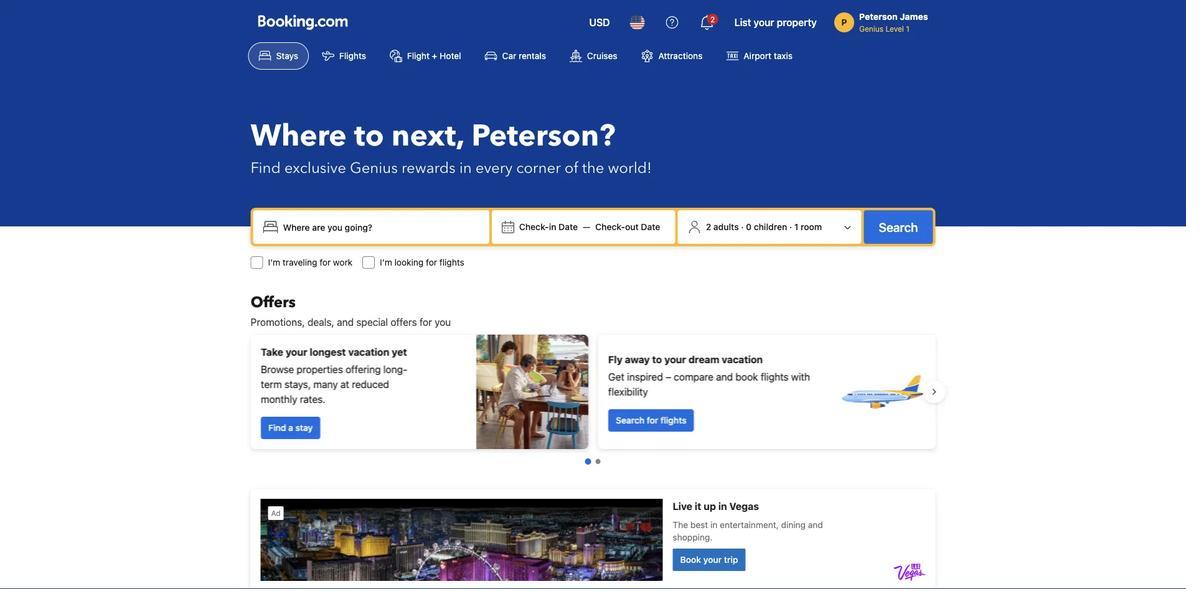 Task type: locate. For each thing, give the bounding box(es) containing it.
1 left the room on the top right of page
[[794, 222, 799, 232]]

2 for 2 adults · 0 children · 1 room
[[706, 222, 711, 232]]

search
[[879, 220, 918, 234], [616, 416, 644, 426]]

search for search for flights
[[616, 416, 644, 426]]

stays,
[[284, 379, 311, 391]]

with
[[791, 371, 810, 383]]

vacation up the book
[[722, 354, 763, 366]]

car rentals
[[502, 51, 546, 61]]

2 inside dropdown button
[[710, 15, 715, 24]]

0 horizontal spatial your
[[285, 347, 307, 358]]

0 horizontal spatial ·
[[741, 222, 744, 232]]

genius inside 'peterson james genius level 1'
[[859, 24, 884, 33]]

and right deals,
[[337, 317, 354, 328]]

children
[[754, 222, 787, 232]]

· left 0
[[741, 222, 744, 232]]

0 horizontal spatial check-
[[519, 222, 549, 232]]

0 vertical spatial and
[[337, 317, 354, 328]]

0 vertical spatial to
[[354, 116, 384, 157]]

1 horizontal spatial 1
[[906, 24, 910, 33]]

1 vertical spatial and
[[716, 371, 733, 383]]

rewards
[[402, 158, 456, 178]]

0 vertical spatial search
[[879, 220, 918, 234]]

1 horizontal spatial to
[[652, 354, 662, 366]]

0 vertical spatial 2
[[710, 15, 715, 24]]

to right away at the bottom
[[652, 354, 662, 366]]

find inside 'region'
[[268, 423, 286, 433]]

1 horizontal spatial ·
[[789, 222, 792, 232]]

2
[[710, 15, 715, 24], [706, 222, 711, 232]]

1
[[906, 24, 910, 33], [794, 222, 799, 232]]

for left you
[[420, 317, 432, 328]]

to
[[354, 116, 384, 157], [652, 354, 662, 366]]

where to next, peterson? find exclusive genius rewards in every corner of the world!
[[251, 116, 652, 178]]

hotel
[[440, 51, 461, 61]]

2 horizontal spatial your
[[754, 17, 774, 28]]

1 horizontal spatial genius
[[859, 24, 884, 33]]

0 horizontal spatial flights
[[439, 257, 464, 268]]

genius
[[859, 24, 884, 33], [350, 158, 398, 178]]

date left —
[[559, 222, 578, 232]]

region
[[241, 330, 946, 455]]

vacation
[[348, 347, 389, 358], [722, 354, 763, 366]]

0 horizontal spatial search
[[616, 416, 644, 426]]

your for list
[[754, 17, 774, 28]]

1 vertical spatial search
[[616, 416, 644, 426]]

to inside the where to next, peterson? find exclusive genius rewards in every corner of the world!
[[354, 116, 384, 157]]

dream
[[688, 354, 719, 366]]

0
[[746, 222, 752, 232]]

list your property
[[735, 17, 817, 28]]

you
[[435, 317, 451, 328]]

property
[[777, 17, 817, 28]]

your inside the take your longest vacation yet browse properties offering long- term stays, many at reduced monthly rates.
[[285, 347, 307, 358]]

1 right level
[[906, 24, 910, 33]]

flights
[[439, 257, 464, 268], [760, 371, 788, 383], [660, 416, 686, 426]]

1 vertical spatial 2
[[706, 222, 711, 232]]

1 vertical spatial to
[[652, 354, 662, 366]]

0 horizontal spatial genius
[[350, 158, 398, 178]]

many
[[313, 379, 338, 391]]

and
[[337, 317, 354, 328], [716, 371, 733, 383]]

progress bar inside offers main content
[[585, 459, 601, 465]]

1 vertical spatial find
[[268, 423, 286, 433]]

–
[[665, 371, 671, 383]]

·
[[741, 222, 744, 232], [789, 222, 792, 232]]

attractions
[[658, 51, 703, 61]]

your up –
[[664, 354, 686, 366]]

0 horizontal spatial to
[[354, 116, 384, 157]]

2 vertical spatial flights
[[660, 416, 686, 426]]

1 vertical spatial flights
[[760, 371, 788, 383]]

in left —
[[549, 222, 556, 232]]

get
[[608, 371, 624, 383]]

flight
[[407, 51, 430, 61]]

find down the where
[[251, 158, 281, 178]]

traveling
[[283, 257, 317, 268]]

flights left with
[[760, 371, 788, 383]]

0 vertical spatial genius
[[859, 24, 884, 33]]

1 vertical spatial genius
[[350, 158, 398, 178]]

2 adults · 0 children · 1 room button
[[683, 215, 856, 239]]

genius down peterson
[[859, 24, 884, 33]]

2 · from the left
[[789, 222, 792, 232]]

search for flights link
[[608, 410, 694, 432]]

room
[[801, 222, 822, 232]]

reduced
[[352, 379, 389, 391]]

out
[[625, 222, 639, 232]]

fly
[[608, 354, 622, 366]]

region containing take your longest vacation yet
[[241, 330, 946, 455]]

0 vertical spatial find
[[251, 158, 281, 178]]

away
[[625, 354, 650, 366]]

2 left adults
[[706, 222, 711, 232]]

a
[[288, 423, 293, 433]]

for inside offers promotions, deals, and special offers for you
[[420, 317, 432, 328]]

deals,
[[307, 317, 334, 328]]

search inside button
[[879, 220, 918, 234]]

airport taxis link
[[716, 42, 803, 70]]

and left the book
[[716, 371, 733, 383]]

for right the looking
[[426, 257, 437, 268]]

browse
[[261, 364, 294, 376]]

flights right the looking
[[439, 257, 464, 268]]

corner
[[516, 158, 561, 178]]

0 horizontal spatial 1
[[794, 222, 799, 232]]

1 horizontal spatial check-
[[595, 222, 625, 232]]

genius left rewards
[[350, 158, 398, 178]]

i'm looking for flights
[[380, 257, 464, 268]]

1 vertical spatial 1
[[794, 222, 799, 232]]

to left next,
[[354, 116, 384, 157]]

peterson james genius level 1
[[859, 12, 928, 33]]

flights inside fly away to your dream vacation get inspired – compare and book flights with flexibility
[[760, 371, 788, 383]]

1 inside 'peterson james genius level 1'
[[906, 24, 910, 33]]

take your longest vacation yet image
[[476, 335, 588, 450]]

date
[[559, 222, 578, 232], [641, 222, 660, 232]]

· right children
[[789, 222, 792, 232]]

0 horizontal spatial date
[[559, 222, 578, 232]]

for inside search for flights link
[[647, 416, 658, 426]]

your right take
[[285, 347, 307, 358]]

find inside the where to next, peterson? find exclusive genius rewards in every corner of the world!
[[251, 158, 281, 178]]

check- right —
[[595, 222, 625, 232]]

special
[[356, 317, 388, 328]]

search inside offers main content
[[616, 416, 644, 426]]

your right list
[[754, 17, 774, 28]]

0 vertical spatial 1
[[906, 24, 910, 33]]

vacation inside the take your longest vacation yet browse properties offering long- term stays, many at reduced monthly rates.
[[348, 347, 389, 358]]

i'm
[[268, 257, 280, 268]]

and inside offers promotions, deals, and special offers for you
[[337, 317, 354, 328]]

find
[[251, 158, 281, 178], [268, 423, 286, 433]]

2 left list
[[710, 15, 715, 24]]

vacation inside fly away to your dream vacation get inspired – compare and book flights with flexibility
[[722, 354, 763, 366]]

in left every
[[459, 158, 472, 178]]

2 horizontal spatial flights
[[760, 371, 788, 383]]

usd button
[[582, 7, 617, 37]]

0 vertical spatial flights
[[439, 257, 464, 268]]

1 horizontal spatial your
[[664, 354, 686, 366]]

0 horizontal spatial and
[[337, 317, 354, 328]]

of
[[565, 158, 579, 178]]

in inside the where to next, peterson? find exclusive genius rewards in every corner of the world!
[[459, 158, 472, 178]]

flights down –
[[660, 416, 686, 426]]

for left work at the left top
[[320, 257, 331, 268]]

1 horizontal spatial date
[[641, 222, 660, 232]]

term
[[261, 379, 282, 391]]

0 horizontal spatial vacation
[[348, 347, 389, 358]]

1 horizontal spatial flights
[[660, 416, 686, 426]]

offers main content
[[241, 292, 946, 590]]

flights link
[[311, 42, 377, 70]]

your
[[754, 17, 774, 28], [285, 347, 307, 358], [664, 354, 686, 366]]

0 horizontal spatial in
[[459, 158, 472, 178]]

0 vertical spatial in
[[459, 158, 472, 178]]

find left a
[[268, 423, 286, 433]]

1 horizontal spatial search
[[879, 220, 918, 234]]

longest
[[309, 347, 346, 358]]

progress bar
[[585, 459, 601, 465]]

looking
[[394, 257, 424, 268]]

1 vertical spatial in
[[549, 222, 556, 232]]

vacation up offering
[[348, 347, 389, 358]]

rentals
[[519, 51, 546, 61]]

yet
[[391, 347, 407, 358]]

check- left —
[[519, 222, 549, 232]]

check-
[[519, 222, 549, 232], [595, 222, 625, 232]]

2 inside button
[[706, 222, 711, 232]]

for down flexibility in the right of the page
[[647, 416, 658, 426]]

date right out
[[641, 222, 660, 232]]

1 horizontal spatial vacation
[[722, 354, 763, 366]]

take
[[261, 347, 283, 358]]

1 horizontal spatial and
[[716, 371, 733, 383]]

stay
[[295, 423, 312, 433]]

in
[[459, 158, 472, 178], [549, 222, 556, 232]]



Task type: describe. For each thing, give the bounding box(es) containing it.
to inside fly away to your dream vacation get inspired – compare and book flights with flexibility
[[652, 354, 662, 366]]

stays link
[[248, 42, 309, 70]]

every
[[475, 158, 513, 178]]

your for take
[[285, 347, 307, 358]]

exclusive
[[284, 158, 346, 178]]

book
[[735, 371, 758, 383]]

the
[[582, 158, 604, 178]]

check-in date button
[[514, 216, 583, 238]]

1 horizontal spatial in
[[549, 222, 556, 232]]

list your property link
[[727, 7, 824, 37]]

p
[[841, 17, 847, 27]]

advertisement region
[[251, 489, 936, 590]]

adults
[[713, 222, 739, 232]]

2 adults · 0 children · 1 room
[[706, 222, 822, 232]]

world!
[[608, 158, 652, 178]]

offering
[[345, 364, 380, 376]]

long-
[[383, 364, 407, 376]]

1 date from the left
[[559, 222, 578, 232]]

2 button
[[692, 7, 722, 37]]

i'm traveling for work
[[268, 257, 352, 268]]

fly away to your dream vacation get inspired – compare and book flights with flexibility
[[608, 354, 810, 398]]

rates.
[[300, 394, 325, 406]]

offers promotions, deals, and special offers for you
[[251, 292, 451, 328]]

compare
[[674, 371, 713, 383]]

flight + hotel
[[407, 51, 461, 61]]

2 check- from the left
[[595, 222, 625, 232]]

search button
[[864, 210, 933, 244]]

fly away to your dream vacation image
[[838, 349, 926, 436]]

next,
[[392, 116, 464, 157]]

search for search
[[879, 220, 918, 234]]

1 check- from the left
[[519, 222, 549, 232]]

Where are you going? field
[[278, 216, 484, 238]]

level
[[886, 24, 904, 33]]

check-out date button
[[590, 216, 665, 238]]

work
[[333, 257, 352, 268]]

and inside fly away to your dream vacation get inspired – compare and book flights with flexibility
[[716, 371, 733, 383]]

attractions link
[[630, 42, 713, 70]]

your inside fly away to your dream vacation get inspired – compare and book flights with flexibility
[[664, 354, 686, 366]]

car
[[502, 51, 516, 61]]

search for flights
[[616, 416, 686, 426]]

peterson?
[[472, 116, 615, 157]]

your account menu peterson james genius level 1 element
[[834, 6, 933, 34]]

1 inside button
[[794, 222, 799, 232]]

taxis
[[774, 51, 793, 61]]

check-in date — check-out date
[[519, 222, 660, 232]]

usd
[[589, 17, 610, 28]]

airport
[[744, 51, 772, 61]]

inspired
[[627, 371, 663, 383]]

monthly
[[261, 394, 297, 406]]

flight + hotel link
[[379, 42, 472, 70]]

find a stay link
[[261, 417, 320, 440]]

offers
[[391, 317, 417, 328]]

stays
[[276, 51, 298, 61]]

flexibility
[[608, 386, 648, 398]]

list
[[735, 17, 751, 28]]

flights
[[339, 51, 366, 61]]

properties
[[296, 364, 343, 376]]

2 for 2
[[710, 15, 715, 24]]

james
[[900, 12, 928, 22]]

where
[[251, 116, 347, 157]]

find a stay
[[268, 423, 312, 433]]

car rentals link
[[474, 42, 557, 70]]

promotions,
[[251, 317, 305, 328]]

—
[[583, 222, 590, 232]]

cruises link
[[559, 42, 628, 70]]

cruises
[[587, 51, 617, 61]]

i'm
[[380, 257, 392, 268]]

peterson
[[859, 12, 898, 22]]

1 · from the left
[[741, 222, 744, 232]]

2 date from the left
[[641, 222, 660, 232]]

genius inside the where to next, peterson? find exclusive genius rewards in every corner of the world!
[[350, 158, 398, 178]]

booking.com image
[[258, 15, 348, 30]]

+
[[432, 51, 437, 61]]

take your longest vacation yet browse properties offering long- term stays, many at reduced monthly rates.
[[261, 347, 407, 406]]

airport taxis
[[744, 51, 793, 61]]

at
[[340, 379, 349, 391]]

offers
[[251, 292, 296, 313]]



Task type: vqa. For each thing, say whether or not it's contained in the screenshot.
flexibility
yes



